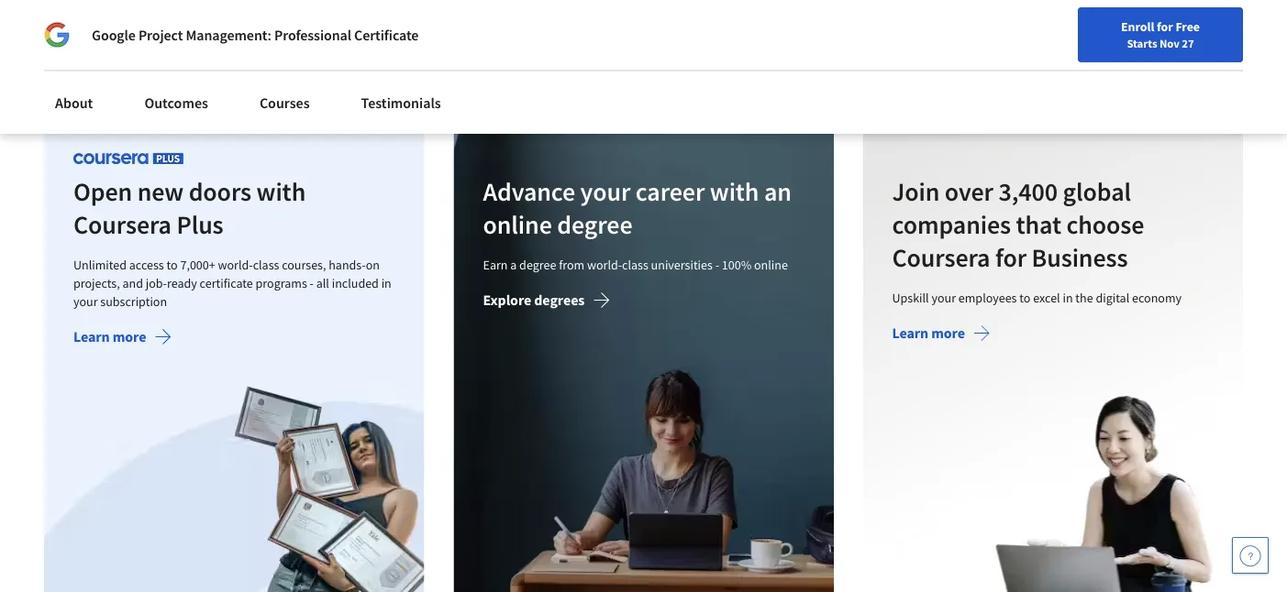 Task type: describe. For each thing, give the bounding box(es) containing it.
that
[[1017, 209, 1062, 241]]

doors
[[189, 176, 252, 208]]

projects,
[[73, 276, 120, 292]]

business
[[1032, 242, 1129, 274]]

for individuals
[[29, 9, 122, 28]]

testimonials link
[[350, 83, 452, 123]]

6,
[[121, 22, 130, 39]]

7,000+
[[180, 257, 215, 274]]

ready
[[167, 276, 197, 292]]

job-
[[146, 276, 167, 292]]

1 vertical spatial online
[[754, 257, 788, 274]]

help center image
[[1240, 545, 1262, 567]]

open new doors with coursera plus
[[73, 176, 306, 241]]

earn a degree from world-class universities - 100% online
[[483, 257, 788, 274]]

27
[[1183, 36, 1195, 50]]

upskill
[[893, 290, 930, 307]]

3,400
[[999, 176, 1059, 208]]

google image
[[44, 22, 70, 48]]

testimonials
[[361, 94, 441, 112]]

open
[[73, 176, 132, 208]]

coursera inside join over 3,400 global companies that choose coursera for business
[[893, 242, 991, 274]]

a
[[510, 257, 517, 274]]

min for 6,
[[117, 44, 138, 61]]

earn
[[483, 257, 508, 274]]

employees
[[959, 290, 1018, 307]]

in inside unlimited access to 7,000+ world-class courses, hands-on projects, and job-ready certificate programs - all included in your subscription
[[382, 276, 392, 292]]

coursera inside open new doors with coursera plus
[[73, 209, 172, 241]]

1 horizontal spatial learn
[[893, 325, 929, 343]]

september 6, 2023 article · 19 min read
[[59, 22, 164, 61]]

courses,
[[282, 257, 326, 274]]

with for doors
[[257, 176, 306, 208]]

subscription
[[100, 294, 167, 311]]

digital
[[1097, 290, 1130, 307]]

join
[[893, 176, 940, 208]]

nov
[[1160, 36, 1180, 50]]

universities link
[[264, 0, 374, 37]]

unlimited
[[73, 257, 127, 274]]

new
[[831, 58, 855, 74]]

article for september 6, 2023 article · 19 min read
[[59, 44, 93, 61]]

hands-
[[329, 257, 366, 274]]

explore degrees link
[[483, 292, 611, 314]]

courses
[[260, 94, 310, 112]]

online inside advance your career with an online degree
[[483, 209, 552, 241]]

advance
[[483, 176, 575, 208]]

outcomes link
[[133, 83, 219, 123]]

universities
[[651, 257, 713, 274]]

0 horizontal spatial learn more link
[[73, 328, 172, 351]]

with for career
[[710, 176, 759, 208]]

read for november 20, 2023 article · 10 min read
[[440, 44, 464, 61]]

show notifications image
[[1093, 60, 1115, 82]]

20,
[[417, 22, 433, 39]]

1 horizontal spatial more
[[932, 325, 966, 343]]

learn more for the right learn more link
[[893, 325, 966, 343]]

professional
[[274, 26, 352, 44]]

explore degrees
[[483, 292, 585, 310]]

enroll
[[1122, 18, 1155, 35]]

your for upskill
[[932, 290, 957, 307]]

universities
[[292, 9, 367, 28]]

english button
[[955, 37, 1066, 96]]

career
[[857, 58, 893, 74]]

for
[[29, 9, 49, 28]]

shopping cart: 1 item image
[[911, 50, 946, 80]]

about
[[55, 94, 93, 112]]

project
[[139, 26, 183, 44]]

unlimited access to 7,000+ world-class courses, hands-on projects, and job-ready certificate programs - all included in your subscription
[[73, 257, 392, 311]]

individuals
[[52, 9, 122, 28]]

find
[[778, 58, 801, 74]]

your for find
[[804, 58, 828, 74]]

global
[[1064, 176, 1132, 208]]

on
[[366, 257, 380, 274]]

1 horizontal spatial learn more link
[[893, 325, 991, 347]]

min for 20,
[[417, 44, 438, 61]]

economy
[[1133, 290, 1182, 307]]

november 20, 2023 article · 10 min read
[[359, 22, 464, 61]]

all
[[316, 276, 329, 292]]

excel
[[1034, 290, 1061, 307]]



Task type: vqa. For each thing, say whether or not it's contained in the screenshot.
rightmost learn more
yes



Task type: locate. For each thing, give the bounding box(es) containing it.
-
[[716, 257, 720, 274], [310, 276, 314, 292]]

class
[[253, 257, 279, 274], [622, 257, 649, 274]]

google project management: professional certificate
[[92, 26, 419, 44]]

1 article from the left
[[59, 44, 93, 61]]

your for advance
[[581, 176, 631, 208]]

1 vertical spatial to
[[1020, 290, 1031, 307]]

0 horizontal spatial degree
[[519, 257, 556, 274]]

min inside november 20, 2023 article · 10 min read
[[417, 44, 438, 61]]

· inside november 20, 2023 article · 10 min read
[[396, 44, 399, 61]]

1 read from the left
[[140, 44, 164, 61]]

the
[[1076, 290, 1094, 307]]

1 vertical spatial coursera
[[893, 242, 991, 274]]

1 horizontal spatial to
[[1020, 290, 1031, 307]]

1 horizontal spatial learn more
[[893, 325, 966, 343]]

1 min from the left
[[117, 44, 138, 61]]

and
[[123, 276, 143, 292]]

1 horizontal spatial ·
[[396, 44, 399, 61]]

to
[[167, 257, 178, 274], [1020, 290, 1031, 307]]

learn down "upskill"
[[893, 325, 929, 343]]

0 horizontal spatial class
[[253, 257, 279, 274]]

coursera down the open at the left
[[73, 209, 172, 241]]

for down "that" in the right top of the page
[[996, 242, 1027, 274]]

0 horizontal spatial min
[[117, 44, 138, 61]]

an
[[764, 176, 792, 208]]

min right 10 at the top left of page
[[417, 44, 438, 61]]

· left '19'
[[96, 44, 99, 61]]

2023 for september 6, 2023
[[133, 22, 158, 39]]

read inside 'september 6, 2023 article · 19 min read'
[[140, 44, 164, 61]]

0 vertical spatial -
[[716, 257, 720, 274]]

new
[[137, 176, 184, 208]]

2 article from the left
[[359, 44, 393, 61]]

join over 3,400 global companies that choose coursera for business
[[893, 176, 1145, 274]]

0 horizontal spatial to
[[167, 257, 178, 274]]

certificate
[[354, 26, 419, 44]]

plus
[[177, 209, 224, 241]]

more down employees
[[932, 325, 966, 343]]

2023 inside november 20, 2023 article · 10 min read
[[436, 22, 461, 39]]

article for november 20, 2023 article · 10 min read
[[359, 44, 393, 61]]

100%
[[722, 257, 752, 274]]

1 horizontal spatial article
[[359, 44, 393, 61]]

your inside unlimited access to 7,000+ world-class courses, hands-on projects, and job-ready certificate programs - all included in your subscription
[[73, 294, 98, 311]]

coursera down companies on the top right of page
[[893, 242, 991, 274]]

choose
[[1067, 209, 1145, 241]]

in left the
[[1064, 290, 1074, 307]]

management:
[[186, 26, 272, 44]]

· inside 'september 6, 2023 article · 19 min read'
[[96, 44, 99, 61]]

· left 10 at the top left of page
[[396, 44, 399, 61]]

2 2023 from the left
[[436, 22, 461, 39]]

1 horizontal spatial coursera
[[893, 242, 991, 274]]

google
[[92, 26, 136, 44]]

free
[[1176, 18, 1201, 35]]

upskill your employees to excel in the digital economy
[[893, 290, 1182, 307]]

1 horizontal spatial in
[[1064, 290, 1074, 307]]

0 horizontal spatial with
[[257, 176, 306, 208]]

0 vertical spatial for
[[1158, 18, 1174, 35]]

0 horizontal spatial online
[[483, 209, 552, 241]]

class for universities
[[622, 257, 649, 274]]

1 horizontal spatial read
[[440, 44, 464, 61]]

november
[[359, 22, 415, 39]]

courses link
[[249, 83, 321, 123]]

class inside unlimited access to 7,000+ world-class courses, hands-on projects, and job-ready certificate programs - all included in your subscription
[[253, 257, 279, 274]]

2 · from the left
[[396, 44, 399, 61]]

advance your career with an online degree
[[483, 176, 792, 241]]

- left all
[[310, 276, 314, 292]]

2 class from the left
[[622, 257, 649, 274]]

1 horizontal spatial with
[[710, 176, 759, 208]]

programs
[[256, 276, 307, 292]]

0 vertical spatial online
[[483, 209, 552, 241]]

world-
[[218, 257, 253, 274], [587, 257, 622, 274]]

to left excel
[[1020, 290, 1031, 307]]

degree inside advance your career with an online degree
[[557, 209, 633, 241]]

- inside unlimited access to 7,000+ world-class courses, hands-on projects, and job-ready certificate programs - all included in your subscription
[[310, 276, 314, 292]]

0 horizontal spatial for
[[996, 242, 1027, 274]]

2 world- from the left
[[587, 257, 622, 274]]

included
[[332, 276, 379, 292]]

· for 19
[[96, 44, 99, 61]]

your inside advance your career with an online degree
[[581, 176, 631, 208]]

learn
[[893, 325, 929, 343], [73, 328, 110, 347]]

0 horizontal spatial learn more
[[73, 328, 146, 347]]

1 horizontal spatial min
[[417, 44, 438, 61]]

min
[[117, 44, 138, 61], [417, 44, 438, 61]]

online right 100%
[[754, 257, 788, 274]]

2023 inside 'september 6, 2023 article · 19 min read'
[[133, 22, 158, 39]]

degrees
[[534, 292, 585, 310]]

learn more link down subscription on the left of the page
[[73, 328, 172, 351]]

2 min from the left
[[417, 44, 438, 61]]

min right '19'
[[117, 44, 138, 61]]

learn down 'projects,'
[[73, 328, 110, 347]]

certificate
[[200, 276, 253, 292]]

online down the "advance"
[[483, 209, 552, 241]]

0 vertical spatial degree
[[557, 209, 633, 241]]

- left 100%
[[716, 257, 720, 274]]

1 world- from the left
[[218, 257, 253, 274]]

read down 'project'
[[140, 44, 164, 61]]

learn more link
[[893, 325, 991, 347], [73, 328, 172, 351]]

learn more link down "upskill"
[[893, 325, 991, 347]]

1 vertical spatial degree
[[519, 257, 556, 274]]

min inside 'september 6, 2023 article · 19 min read'
[[117, 44, 138, 61]]

learn more down subscription on the left of the page
[[73, 328, 146, 347]]

1 2023 from the left
[[133, 22, 158, 39]]

with inside advance your career with an online degree
[[710, 176, 759, 208]]

learn more for left learn more link
[[73, 328, 146, 347]]

read for september 6, 2023 article · 19 min read
[[140, 44, 164, 61]]

with right doors
[[257, 176, 306, 208]]

enroll for free starts nov 27
[[1122, 18, 1201, 50]]

read
[[140, 44, 164, 61], [440, 44, 464, 61]]

0 horizontal spatial article
[[59, 44, 93, 61]]

coursera plus image
[[73, 153, 184, 165]]

more down subscription on the left of the page
[[113, 328, 146, 347]]

class left universities
[[622, 257, 649, 274]]

with
[[257, 176, 306, 208], [710, 176, 759, 208]]

1 class from the left
[[253, 257, 279, 274]]

your down 'projects,'
[[73, 294, 98, 311]]

1 · from the left
[[96, 44, 99, 61]]

0 horizontal spatial world-
[[218, 257, 253, 274]]

read inside november 20, 2023 article · 10 min read
[[440, 44, 464, 61]]

in right included
[[382, 276, 392, 292]]

1 horizontal spatial degree
[[557, 209, 633, 241]]

world- for 7,000+
[[218, 257, 253, 274]]

article inside november 20, 2023 article · 10 min read
[[359, 44, 393, 61]]

0 horizontal spatial -
[[310, 276, 314, 292]]

about link
[[44, 83, 104, 123]]

0 horizontal spatial ·
[[96, 44, 99, 61]]

1 horizontal spatial -
[[716, 257, 720, 274]]

access
[[129, 257, 164, 274]]

class for courses,
[[253, 257, 279, 274]]

0 horizontal spatial in
[[382, 276, 392, 292]]

for inside enroll for free starts nov 27
[[1158, 18, 1174, 35]]

None search field
[[262, 48, 565, 85]]

your right find
[[804, 58, 828, 74]]

your right "upskill"
[[932, 290, 957, 307]]

2 read from the left
[[440, 44, 464, 61]]

world- up certificate at the left
[[218, 257, 253, 274]]

companies
[[893, 209, 1012, 241]]

over
[[945, 176, 994, 208]]

learn more down "upskill"
[[893, 325, 966, 343]]

for up nov
[[1158, 18, 1174, 35]]

coursera image
[[22, 52, 139, 81]]

1 vertical spatial for
[[996, 242, 1027, 274]]

2023 right 20,
[[436, 22, 461, 39]]

·
[[96, 44, 99, 61], [396, 44, 399, 61]]

degree right a
[[519, 257, 556, 274]]

in
[[382, 276, 392, 292], [1064, 290, 1074, 307]]

find your new career
[[778, 58, 893, 74]]

1 horizontal spatial online
[[754, 257, 788, 274]]

2023 right 6,
[[133, 22, 158, 39]]

world- inside unlimited access to 7,000+ world-class courses, hands-on projects, and job-ready certificate programs - all included in your subscription
[[218, 257, 253, 274]]

learn more
[[893, 325, 966, 343], [73, 328, 146, 347]]

0 horizontal spatial read
[[140, 44, 164, 61]]

class up programs
[[253, 257, 279, 274]]

your
[[804, 58, 828, 74], [581, 176, 631, 208], [932, 290, 957, 307], [73, 294, 98, 311]]

1 horizontal spatial for
[[1158, 18, 1174, 35]]

1 horizontal spatial 2023
[[436, 22, 461, 39]]

· for 10
[[396, 44, 399, 61]]

article
[[59, 44, 93, 61], [359, 44, 393, 61]]

0 vertical spatial coursera
[[73, 209, 172, 241]]

read right 10 at the top left of page
[[440, 44, 464, 61]]

0 vertical spatial to
[[167, 257, 178, 274]]

coursera
[[73, 209, 172, 241], [893, 242, 991, 274]]

world- right from
[[587, 257, 622, 274]]

explore
[[483, 292, 532, 310]]

career
[[636, 176, 705, 208]]

to up the "ready"
[[167, 257, 178, 274]]

starts
[[1128, 36, 1158, 50]]

for
[[1158, 18, 1174, 35], [996, 242, 1027, 274]]

10
[[401, 44, 414, 61]]

2023 for november 20, 2023
[[436, 22, 461, 39]]

article down september
[[59, 44, 93, 61]]

english
[[988, 57, 1033, 76]]

degree
[[557, 209, 633, 241], [519, 257, 556, 274]]

2 with from the left
[[710, 176, 759, 208]]

1 with from the left
[[257, 176, 306, 208]]

degree up from
[[557, 209, 633, 241]]

0 horizontal spatial learn
[[73, 328, 110, 347]]

september
[[59, 22, 118, 39]]

0 horizontal spatial 2023
[[133, 22, 158, 39]]

find your new career link
[[768, 55, 902, 78]]

world- for from
[[587, 257, 622, 274]]

with inside open new doors with coursera plus
[[257, 176, 306, 208]]

for inside join over 3,400 global companies that choose coursera for business
[[996, 242, 1027, 274]]

1 horizontal spatial class
[[622, 257, 649, 274]]

article inside 'september 6, 2023 article · 19 min read'
[[59, 44, 93, 61]]

0 horizontal spatial coursera
[[73, 209, 172, 241]]

article down "certificate"
[[359, 44, 393, 61]]

19
[[102, 44, 114, 61]]

1 horizontal spatial world-
[[587, 257, 622, 274]]

banner navigation
[[15, 0, 516, 37]]

with left an
[[710, 176, 759, 208]]

0 horizontal spatial more
[[113, 328, 146, 347]]

outcomes
[[144, 94, 208, 112]]

to inside unlimited access to 7,000+ world-class courses, hands-on projects, and job-ready certificate programs - all included in your subscription
[[167, 257, 178, 274]]

1 vertical spatial -
[[310, 276, 314, 292]]

from
[[559, 257, 585, 274]]

your left 'career'
[[581, 176, 631, 208]]



